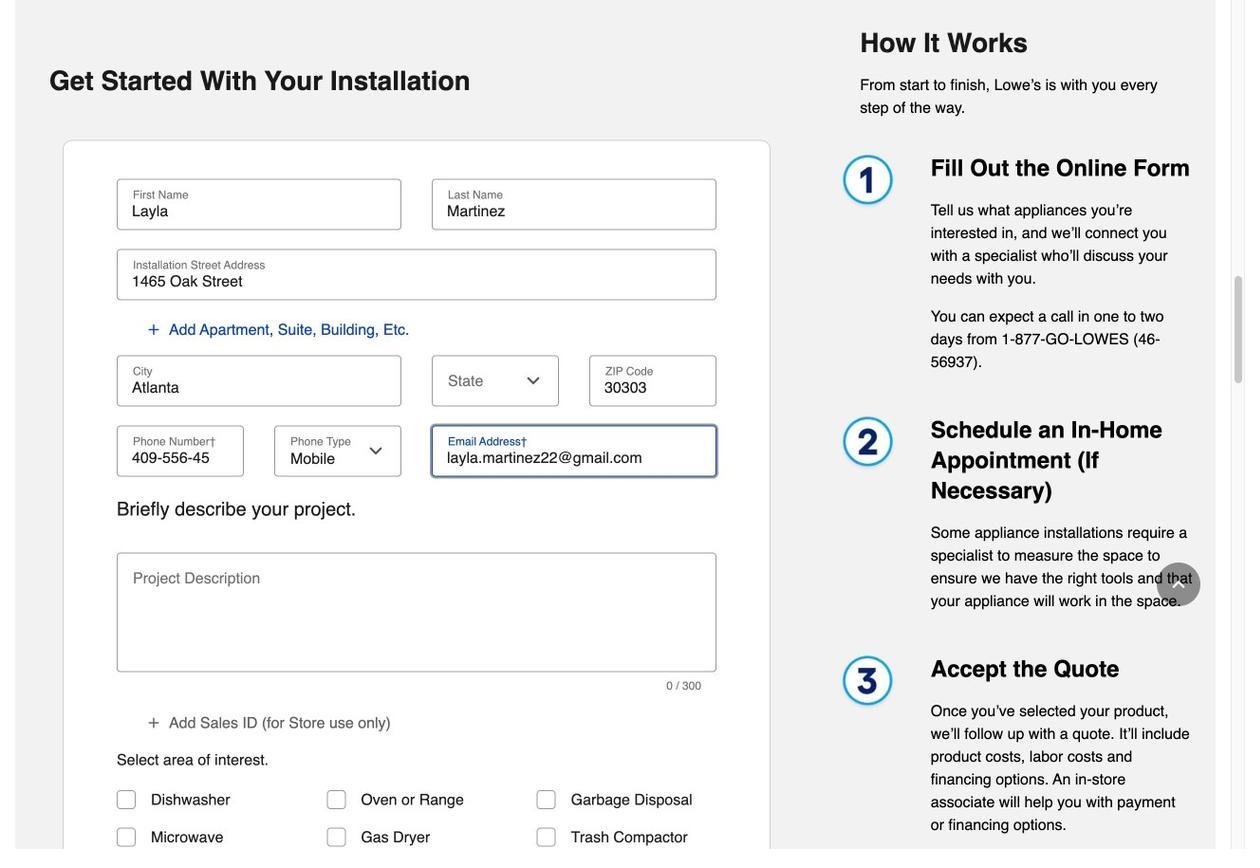Task type: locate. For each thing, give the bounding box(es) containing it.
phoneNumber text field
[[124, 448, 236, 467]]

plus image
[[146, 322, 161, 337]]

an icon of a number one. image
[[834, 153, 901, 213]]

plus image
[[146, 716, 161, 731]]

an icon of a number two. image
[[834, 415, 901, 475]]

chevron up image
[[1170, 575, 1189, 594]]



Task type: vqa. For each thing, say whether or not it's contained in the screenshot.
An icon of a number three.
yes



Task type: describe. For each thing, give the bounding box(es) containing it.
zipcode text field
[[597, 378, 709, 397]]

city text field
[[124, 378, 394, 397]]

emailAddress text field
[[440, 448, 709, 467]]

address1 text field
[[124, 272, 709, 291]]

FirstName text field
[[124, 202, 394, 221]]

projectDescription text field
[[124, 580, 709, 663]]

an icon of a number three. image
[[834, 655, 901, 714]]

LastName text field
[[440, 202, 709, 221]]

scroll to top element
[[1157, 563, 1201, 607]]



